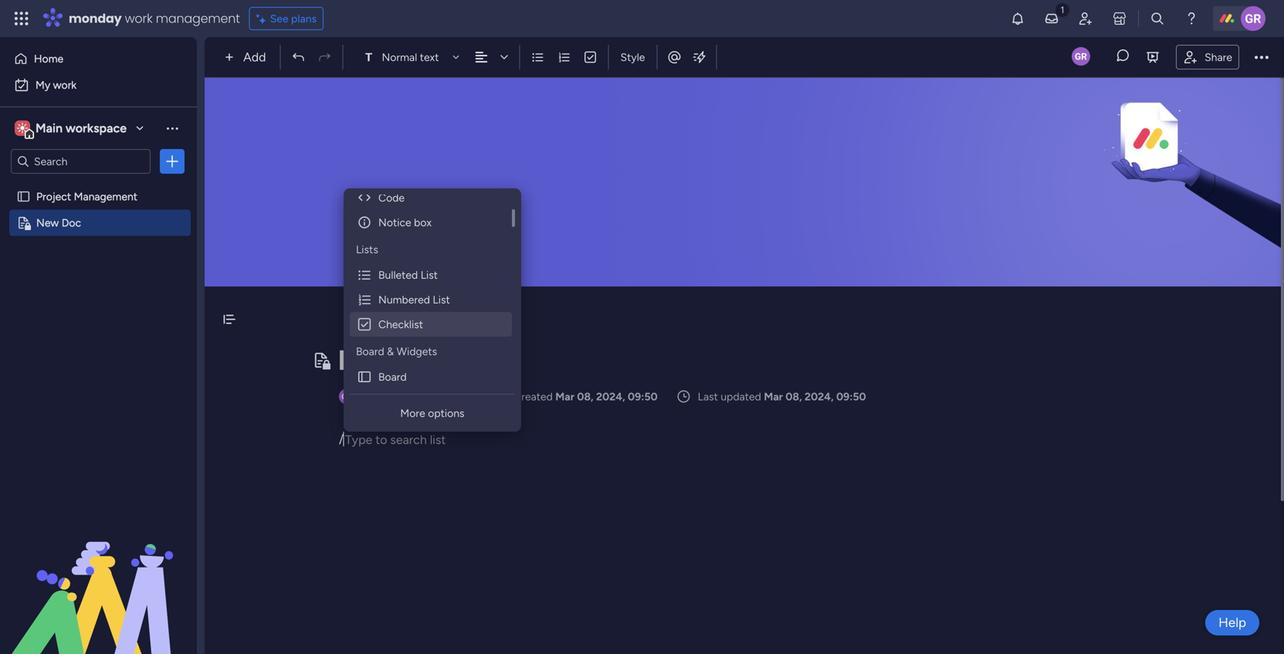 Task type: vqa. For each thing, say whether or not it's contained in the screenshot.
2 within the Past dates / 2 items
no



Task type: locate. For each thing, give the bounding box(es) containing it.
mar right updated
[[764, 390, 783, 403]]

numbered list
[[379, 293, 450, 306]]

0 vertical spatial numbered list image
[[557, 50, 571, 64]]

monday marketplace image
[[1112, 11, 1128, 26]]

0 horizontal spatial mar
[[556, 390, 575, 403]]

2 workspace image from the left
[[17, 120, 28, 137]]

lottie animation image
[[0, 498, 197, 654]]

notifications image
[[1010, 11, 1026, 26]]

Search in workspace field
[[32, 153, 129, 170]]

doc
[[62, 216, 81, 229], [405, 341, 458, 380]]

0 horizontal spatial 08,
[[577, 390, 594, 403]]

home
[[34, 52, 63, 65]]

1 09:50 from the left
[[628, 390, 658, 403]]

doc down project management
[[62, 216, 81, 229]]

share button
[[1177, 45, 1240, 69]]

numbered list image inside numbered list menu item
[[357, 292, 372, 307]]

search
[[390, 433, 427, 447]]

v2 ellipsis image
[[1255, 47, 1269, 67]]

new doc
[[36, 216, 81, 229], [338, 341, 458, 380]]

board for board
[[379, 370, 407, 384]]

management
[[74, 190, 138, 203]]

my work option
[[9, 73, 188, 97]]

1 horizontal spatial 09:50
[[837, 390, 866, 403]]

style button
[[614, 44, 652, 70]]

options image
[[165, 154, 180, 169]]

new down checklist icon in the left of the page
[[338, 341, 399, 380]]

numbered list image up checklist icon in the left of the page
[[357, 292, 372, 307]]

private board image
[[16, 216, 31, 230]]

board left '&'
[[356, 345, 384, 358]]

list for bulleted list
[[421, 268, 438, 282]]

normal
[[382, 51, 417, 64]]

0 horizontal spatial new doc
[[36, 216, 81, 229]]

robinson
[[427, 390, 474, 403]]

public board image
[[16, 189, 31, 204]]

checklist image
[[584, 50, 597, 64]]

workspace image
[[15, 120, 30, 137], [17, 120, 28, 137]]

0 horizontal spatial work
[[53, 78, 77, 92]]

1 horizontal spatial new
[[338, 341, 399, 380]]

0 horizontal spatial 2024,
[[596, 390, 625, 403]]

new inside field
[[338, 341, 399, 380]]

bulleted list image
[[357, 267, 372, 283]]

board activity image
[[1072, 47, 1091, 65]]

bulleted
[[379, 268, 418, 282]]

board up creator
[[379, 370, 407, 384]]

text
[[420, 51, 439, 64]]

08, right the created
[[577, 390, 594, 403]]

share
[[1205, 50, 1233, 64]]

1 horizontal spatial doc
[[405, 341, 458, 380]]

work for my
[[53, 78, 77, 92]]

1 vertical spatial work
[[53, 78, 77, 92]]

0 vertical spatial new doc
[[36, 216, 81, 229]]

0 vertical spatial list
[[421, 268, 438, 282]]

1 horizontal spatial mar
[[764, 390, 783, 403]]

project
[[36, 190, 71, 203]]

mar
[[556, 390, 575, 403], [764, 390, 783, 403]]

management
[[156, 10, 240, 27]]

work inside 'option'
[[53, 78, 77, 92]]

add button
[[219, 45, 275, 70]]

1 vertical spatial board
[[379, 370, 407, 384]]

1 vertical spatial new
[[338, 341, 399, 380]]

work right my
[[53, 78, 77, 92]]

list up numbered list menu item
[[421, 268, 438, 282]]

board inside 'menu item'
[[379, 370, 407, 384]]

new doc down checklist
[[338, 341, 458, 380]]

1 vertical spatial new doc
[[338, 341, 458, 380]]

0 vertical spatial work
[[125, 10, 153, 27]]

add items menu menu
[[350, 34, 512, 654]]

update feed image
[[1044, 11, 1060, 26]]

main workspace
[[36, 121, 127, 136]]

undo ⌘+z image
[[292, 50, 305, 64]]

doc inside list box
[[62, 216, 81, 229]]

widgets
[[397, 345, 437, 358]]

list
[[430, 433, 446, 447]]

08,
[[577, 390, 594, 403], [786, 390, 802, 403]]

work
[[125, 10, 153, 27], [53, 78, 77, 92]]

new right private board icon
[[36, 216, 59, 229]]

numbered list image right bulleted list image
[[557, 50, 571, 64]]

New Doc field
[[334, 340, 462, 380]]

list down bulleted list menu item
[[433, 293, 450, 306]]

code
[[379, 191, 405, 204]]

09:50
[[628, 390, 658, 403], [837, 390, 866, 403]]

1 image
[[1056, 1, 1070, 18]]

list
[[421, 268, 438, 282], [433, 293, 450, 306]]

1 vertical spatial numbered list image
[[357, 292, 372, 307]]

notice
[[379, 216, 411, 229]]

created
[[514, 390, 553, 403]]

1 mar from the left
[[556, 390, 575, 403]]

work for monday
[[125, 10, 153, 27]]

new
[[36, 216, 59, 229], [338, 341, 399, 380]]

0 horizontal spatial numbered list image
[[357, 292, 372, 307]]

08, right updated
[[786, 390, 802, 403]]

mention image
[[667, 49, 682, 65]]

1 horizontal spatial work
[[125, 10, 153, 27]]

board & widgets
[[356, 345, 437, 358]]

0 horizontal spatial doc
[[62, 216, 81, 229]]

1 workspace image from the left
[[15, 120, 30, 137]]

dynamic values image
[[692, 49, 707, 65]]

board for board & widgets
[[356, 345, 384, 358]]

0 vertical spatial new
[[36, 216, 59, 229]]

option
[[0, 183, 197, 186]]

2 08, from the left
[[786, 390, 802, 403]]

0 vertical spatial board
[[356, 345, 384, 358]]

greg robinson image
[[1241, 6, 1266, 31]]

1 2024, from the left
[[596, 390, 625, 403]]

1 vertical spatial doc
[[405, 341, 458, 380]]

notice box menu item
[[350, 210, 512, 235]]

search everything image
[[1150, 11, 1166, 26]]

greg
[[400, 390, 425, 403]]

numbered
[[379, 293, 430, 306]]

doc down checklist menu item
[[405, 341, 458, 380]]

1 horizontal spatial numbered list image
[[557, 50, 571, 64]]

&
[[387, 345, 394, 358]]

main
[[36, 121, 63, 136]]

1 horizontal spatial 08,
[[786, 390, 802, 403]]

main workspace button
[[11, 115, 151, 141]]

0 horizontal spatial new
[[36, 216, 59, 229]]

monday work management
[[69, 10, 240, 27]]

work right monday
[[125, 10, 153, 27]]

help image
[[1184, 11, 1200, 26]]

list box containing project management
[[0, 180, 197, 445]]

numbered list image
[[557, 50, 571, 64], [357, 292, 372, 307]]

1 vertical spatial list
[[433, 293, 450, 306]]

2024,
[[596, 390, 625, 403], [805, 390, 834, 403]]

see plans
[[270, 12, 317, 25]]

board
[[356, 345, 384, 358], [379, 370, 407, 384]]

mar right the created
[[556, 390, 575, 403]]

invite members image
[[1078, 11, 1094, 26]]

1 horizontal spatial new doc
[[338, 341, 458, 380]]

style
[[621, 51, 645, 64]]

lottie animation element
[[0, 498, 197, 654]]

options
[[428, 407, 465, 420]]

0 vertical spatial doc
[[62, 216, 81, 229]]

list box
[[0, 180, 197, 445]]

new doc down project
[[36, 216, 81, 229]]

0 horizontal spatial 09:50
[[628, 390, 658, 403]]

more
[[400, 407, 425, 420]]

to
[[376, 433, 387, 447]]

see
[[270, 12, 289, 25]]

1 horizontal spatial 2024,
[[805, 390, 834, 403]]



Task type: describe. For each thing, give the bounding box(es) containing it.
see plans button
[[249, 7, 324, 30]]

/
[[339, 432, 344, 446]]

home option
[[9, 46, 188, 71]]

checklist image
[[357, 317, 372, 332]]

my work link
[[9, 73, 188, 97]]

home link
[[9, 46, 188, 71]]

new doc inside field
[[338, 341, 458, 380]]

notice box image
[[357, 215, 372, 230]]

bulleted list
[[379, 268, 438, 282]]

monday
[[69, 10, 122, 27]]

new doc inside list box
[[36, 216, 81, 229]]

1 08, from the left
[[577, 390, 594, 403]]

creator greg robinson
[[361, 390, 474, 403]]

code image
[[357, 190, 372, 205]]

normal text
[[382, 51, 439, 64]]

select product image
[[14, 11, 29, 26]]

bulleted list image
[[531, 50, 545, 64]]

2 mar from the left
[[764, 390, 783, 403]]

bulleted list menu item
[[350, 263, 512, 287]]

type
[[345, 433, 373, 447]]

board menu item
[[350, 365, 512, 389]]

private board image
[[312, 351, 331, 370]]

lists
[[356, 243, 378, 256]]

more options
[[400, 407, 465, 420]]

box
[[414, 216, 432, 229]]

workspace selection element
[[15, 119, 129, 139]]

numbered list menu item
[[350, 287, 512, 312]]

last
[[698, 390, 718, 403]]

help
[[1219, 615, 1247, 631]]

updated
[[721, 390, 762, 403]]

plans
[[291, 12, 317, 25]]

new inside list box
[[36, 216, 59, 229]]

checklist
[[379, 318, 423, 331]]

/ type to search list
[[339, 432, 446, 447]]

list for numbered list
[[433, 293, 450, 306]]

2 09:50 from the left
[[837, 390, 866, 403]]

2 2024, from the left
[[805, 390, 834, 403]]

add
[[243, 50, 266, 65]]

code menu item
[[350, 185, 512, 210]]

last updated mar 08, 2024, 09:50
[[698, 390, 866, 403]]

checklist menu item
[[350, 312, 512, 337]]

board image
[[357, 369, 372, 385]]

notice box
[[379, 216, 432, 229]]

doc inside field
[[405, 341, 458, 380]]

workspace options image
[[165, 120, 180, 136]]

project management
[[36, 190, 138, 203]]

created mar 08, 2024, 09:50
[[514, 390, 658, 403]]

help button
[[1206, 610, 1260, 636]]

my work
[[36, 78, 77, 92]]

more options button
[[350, 401, 515, 426]]

workspace
[[66, 121, 127, 136]]

my
[[36, 78, 50, 92]]

creator
[[361, 390, 398, 403]]



